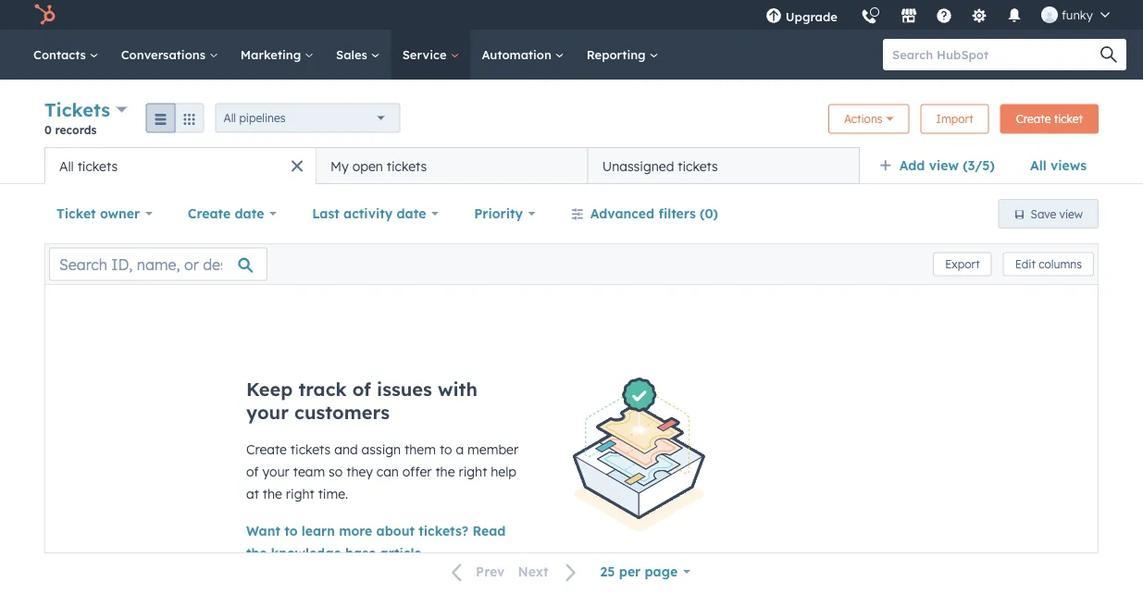 Task type: locate. For each thing, give the bounding box(es) containing it.
my
[[331, 158, 349, 174]]

menu
[[755, 0, 1122, 37]]

1 horizontal spatial create
[[246, 442, 287, 458]]

columns
[[1039, 257, 1083, 271]]

0 vertical spatial view
[[930, 157, 959, 174]]

all inside all pipelines popup button
[[224, 111, 236, 125]]

all down 0 records
[[59, 158, 74, 174]]

1 horizontal spatial to
[[440, 442, 452, 458]]

0 horizontal spatial all
[[59, 158, 74, 174]]

pagination navigation
[[441, 560, 589, 585]]

2 horizontal spatial all
[[1031, 157, 1047, 174]]

to up knowledge
[[285, 523, 298, 539]]

notifications button
[[999, 0, 1031, 30]]

view right save
[[1060, 207, 1084, 221]]

create tickets and assign them to a member of your team so they can offer the right help at the right time.
[[246, 442, 519, 502]]

0 horizontal spatial of
[[246, 464, 259, 480]]

service link
[[391, 30, 471, 80]]

1 horizontal spatial all
[[224, 111, 236, 125]]

assign
[[362, 442, 401, 458]]

0 vertical spatial right
[[459, 464, 487, 480]]

to
[[440, 442, 452, 458], [285, 523, 298, 539]]

automation
[[482, 47, 555, 62]]

them
[[405, 442, 436, 458]]

edit columns button
[[1004, 252, 1095, 276]]

create inside popup button
[[188, 206, 231, 222]]

1 vertical spatial right
[[286, 486, 315, 502]]

your left track
[[246, 401, 289, 424]]

next
[[518, 564, 549, 580]]

0 vertical spatial create
[[1017, 112, 1052, 126]]

all left pipelines
[[224, 111, 236, 125]]

1 horizontal spatial view
[[1060, 207, 1084, 221]]

of right track
[[353, 378, 371, 401]]

advanced filters (0)
[[591, 206, 719, 222]]

of up "at"
[[246, 464, 259, 480]]

date right activity
[[397, 206, 426, 222]]

2 vertical spatial create
[[246, 442, 287, 458]]

all left views
[[1031, 157, 1047, 174]]

group inside tickets banner
[[146, 103, 204, 133]]

settings image
[[971, 8, 988, 25]]

learn
[[302, 523, 335, 539]]

your left team
[[262, 464, 290, 480]]

funky town image
[[1042, 6, 1058, 23]]

search image
[[1101, 46, 1118, 63]]

0 horizontal spatial to
[[285, 523, 298, 539]]

2 horizontal spatial create
[[1017, 112, 1052, 126]]

(0)
[[700, 206, 719, 222]]

tickets for all tickets
[[77, 158, 118, 174]]

1 vertical spatial to
[[285, 523, 298, 539]]

tickets up team
[[291, 442, 331, 458]]

they
[[347, 464, 373, 480]]

keep track of issues with your customers
[[246, 378, 478, 424]]

priority
[[474, 206, 523, 222]]

tickets inside all tickets button
[[77, 158, 118, 174]]

0 horizontal spatial right
[[286, 486, 315, 502]]

1 vertical spatial view
[[1060, 207, 1084, 221]]

reporting
[[587, 47, 650, 62]]

import
[[937, 112, 974, 126]]

0 horizontal spatial view
[[930, 157, 959, 174]]

1 date from the left
[[235, 206, 264, 222]]

0 records
[[44, 123, 97, 137]]

add
[[900, 157, 926, 174]]

tickets for create tickets and assign them to a member of your team so they can offer the right help at the right time.
[[291, 442, 331, 458]]

save view button
[[999, 199, 1099, 229]]

all inside all views link
[[1031, 157, 1047, 174]]

create inside the create tickets and assign them to a member of your team so they can offer the right help at the right time.
[[246, 442, 287, 458]]

funky button
[[1031, 0, 1122, 30]]

help image
[[936, 8, 953, 25]]

1 vertical spatial your
[[262, 464, 290, 480]]

tickets
[[77, 158, 118, 174], [387, 158, 427, 174], [678, 158, 718, 174], [291, 442, 331, 458]]

25
[[601, 564, 615, 580]]

per
[[619, 564, 641, 580]]

date left last
[[235, 206, 264, 222]]

pipelines
[[239, 111, 286, 125]]

create up "at"
[[246, 442, 287, 458]]

view right add
[[930, 157, 959, 174]]

1 horizontal spatial date
[[397, 206, 426, 222]]

right down team
[[286, 486, 315, 502]]

to inside the create tickets and assign them to a member of your team so they can offer the right help at the right time.
[[440, 442, 452, 458]]

knowledge
[[271, 546, 341, 562]]

right down a
[[459, 464, 487, 480]]

time.
[[318, 486, 349, 502]]

tickets right open
[[387, 158, 427, 174]]

the right "at"
[[263, 486, 282, 502]]

1 horizontal spatial of
[[353, 378, 371, 401]]

all views
[[1031, 157, 1087, 174]]

article.
[[380, 546, 425, 562]]

upgrade image
[[766, 8, 782, 25]]

0 horizontal spatial create
[[188, 206, 231, 222]]

view inside 'save view' button
[[1060, 207, 1084, 221]]

1 horizontal spatial right
[[459, 464, 487, 480]]

view
[[930, 157, 959, 174], [1060, 207, 1084, 221]]

sales
[[336, 47, 371, 62]]

to inside want to learn more about tickets? read the knowledge base article.
[[285, 523, 298, 539]]

of
[[353, 378, 371, 401], [246, 464, 259, 480]]

so
[[329, 464, 343, 480]]

create inside button
[[1017, 112, 1052, 126]]

tickets up the (0)
[[678, 158, 718, 174]]

view inside add view (3/5) popup button
[[930, 157, 959, 174]]

and
[[335, 442, 358, 458]]

help button
[[929, 0, 960, 30]]

all views link
[[1019, 147, 1099, 184]]

0 horizontal spatial date
[[235, 206, 264, 222]]

1 vertical spatial create
[[188, 206, 231, 222]]

marketplaces button
[[890, 0, 929, 30]]

want to learn more about tickets? read the knowledge base article. link
[[246, 523, 506, 562]]

(3/5)
[[963, 157, 996, 174]]

track
[[299, 378, 347, 401]]

page
[[645, 564, 678, 580]]

read
[[473, 523, 506, 539]]

all for all views
[[1031, 157, 1047, 174]]

0 vertical spatial to
[[440, 442, 452, 458]]

views
[[1051, 157, 1087, 174]]

of inside keep track of issues with your customers
[[353, 378, 371, 401]]

create date
[[188, 206, 264, 222]]

2 vertical spatial the
[[246, 546, 267, 562]]

tickets inside my open tickets button
[[387, 158, 427, 174]]

sales link
[[325, 30, 391, 80]]

settings link
[[960, 0, 999, 30]]

ticket
[[56, 206, 96, 222]]

the down want
[[246, 546, 267, 562]]

right
[[459, 464, 487, 480], [286, 486, 315, 502]]

0 vertical spatial of
[[353, 378, 371, 401]]

the right offer
[[436, 464, 455, 480]]

hubspot image
[[33, 4, 56, 26]]

all tickets
[[59, 158, 118, 174]]

want to learn more about tickets? read the knowledge base article.
[[246, 523, 506, 562]]

contacts
[[33, 47, 90, 62]]

25 per page button
[[589, 554, 703, 591]]

Search ID, name, or description search field
[[49, 248, 268, 281]]

unassigned tickets
[[603, 158, 718, 174]]

all inside all tickets button
[[59, 158, 74, 174]]

your
[[246, 401, 289, 424], [262, 464, 290, 480]]

0 vertical spatial your
[[246, 401, 289, 424]]

tickets inside unassigned tickets button
[[678, 158, 718, 174]]

offer
[[403, 464, 432, 480]]

tickets inside the create tickets and assign them to a member of your team so they can offer the right help at the right time.
[[291, 442, 331, 458]]

group
[[146, 103, 204, 133]]

import button
[[921, 104, 990, 134]]

create down all tickets button on the left of the page
[[188, 206, 231, 222]]

create for create tickets and assign them to a member of your team so they can offer the right help at the right time.
[[246, 442, 287, 458]]

funky
[[1062, 7, 1094, 22]]

create left ticket
[[1017, 112, 1052, 126]]

tickets down records
[[77, 158, 118, 174]]

create for create ticket
[[1017, 112, 1052, 126]]

calling icon image
[[861, 9, 878, 26]]

export button
[[934, 252, 993, 276]]

view for save
[[1060, 207, 1084, 221]]

the inside want to learn more about tickets? read the knowledge base article.
[[246, 546, 267, 562]]

to left a
[[440, 442, 452, 458]]

1 vertical spatial of
[[246, 464, 259, 480]]



Task type: vqa. For each thing, say whether or not it's contained in the screenshot.
progress bar
no



Task type: describe. For each thing, give the bounding box(es) containing it.
add view (3/5)
[[900, 157, 996, 174]]

keep
[[246, 378, 293, 401]]

your inside the create tickets and assign them to a member of your team so they can offer the right help at the right time.
[[262, 464, 290, 480]]

hubspot link
[[22, 4, 69, 26]]

my open tickets button
[[316, 147, 588, 184]]

tickets
[[44, 98, 110, 121]]

more
[[339, 523, 373, 539]]

team
[[293, 464, 325, 480]]

25 per page
[[601, 564, 678, 580]]

of inside the create tickets and assign them to a member of your team so they can offer the right help at the right time.
[[246, 464, 259, 480]]

base
[[345, 546, 376, 562]]

conversations
[[121, 47, 209, 62]]

prev
[[476, 564, 505, 580]]

add view (3/5) button
[[868, 147, 1019, 184]]

can
[[377, 464, 399, 480]]

create for create date
[[188, 206, 231, 222]]

all pipelines button
[[215, 103, 401, 133]]

my open tickets
[[331, 158, 427, 174]]

Search HubSpot search field
[[884, 39, 1110, 70]]

unassigned tickets button
[[588, 147, 860, 184]]

0
[[44, 123, 52, 137]]

notifications image
[[1007, 8, 1023, 25]]

actions button
[[829, 104, 910, 134]]

2 date from the left
[[397, 206, 426, 222]]

save
[[1031, 207, 1057, 221]]

create date button
[[176, 195, 289, 232]]

calling icon button
[[854, 2, 885, 29]]

at
[[246, 486, 259, 502]]

marketing link
[[229, 30, 325, 80]]

a
[[456, 442, 464, 458]]

conversations link
[[110, 30, 229, 80]]

next button
[[512, 560, 589, 585]]

tickets banner
[[44, 96, 1099, 147]]

tickets for unassigned tickets
[[678, 158, 718, 174]]

prev button
[[441, 560, 512, 585]]

create ticket button
[[1001, 104, 1099, 134]]

marketplaces image
[[901, 8, 918, 25]]

advanced
[[591, 206, 655, 222]]

tickets?
[[419, 523, 469, 539]]

advanced filters (0) button
[[559, 195, 731, 232]]

menu containing funky
[[755, 0, 1122, 37]]

issues
[[377, 378, 432, 401]]

marketing
[[241, 47, 305, 62]]

tickets button
[[44, 96, 127, 123]]

save view
[[1031, 207, 1084, 221]]

last activity date button
[[300, 195, 451, 232]]

with
[[438, 378, 478, 401]]

priority button
[[462, 195, 548, 232]]

open
[[353, 158, 383, 174]]

your inside keep track of issues with your customers
[[246, 401, 289, 424]]

all for all tickets
[[59, 158, 74, 174]]

0 vertical spatial the
[[436, 464, 455, 480]]

ticket
[[1055, 112, 1084, 126]]

all pipelines
[[224, 111, 286, 125]]

last
[[312, 206, 340, 222]]

all tickets button
[[44, 147, 316, 184]]

ticket owner button
[[44, 195, 165, 232]]

edit columns
[[1016, 257, 1083, 271]]

member
[[468, 442, 519, 458]]

view for add
[[930, 157, 959, 174]]

owner
[[100, 206, 140, 222]]

contacts link
[[22, 30, 110, 80]]

want
[[246, 523, 281, 539]]

last activity date
[[312, 206, 426, 222]]

help
[[491, 464, 517, 480]]

actions
[[845, 112, 883, 126]]

reporting link
[[576, 30, 670, 80]]

filters
[[659, 206, 696, 222]]

search button
[[1092, 39, 1127, 70]]

export
[[946, 257, 981, 271]]

edit
[[1016, 257, 1036, 271]]

upgrade
[[786, 9, 838, 24]]

create ticket
[[1017, 112, 1084, 126]]

1 vertical spatial the
[[263, 486, 282, 502]]

all for all pipelines
[[224, 111, 236, 125]]

service
[[403, 47, 450, 62]]

automation link
[[471, 30, 576, 80]]



